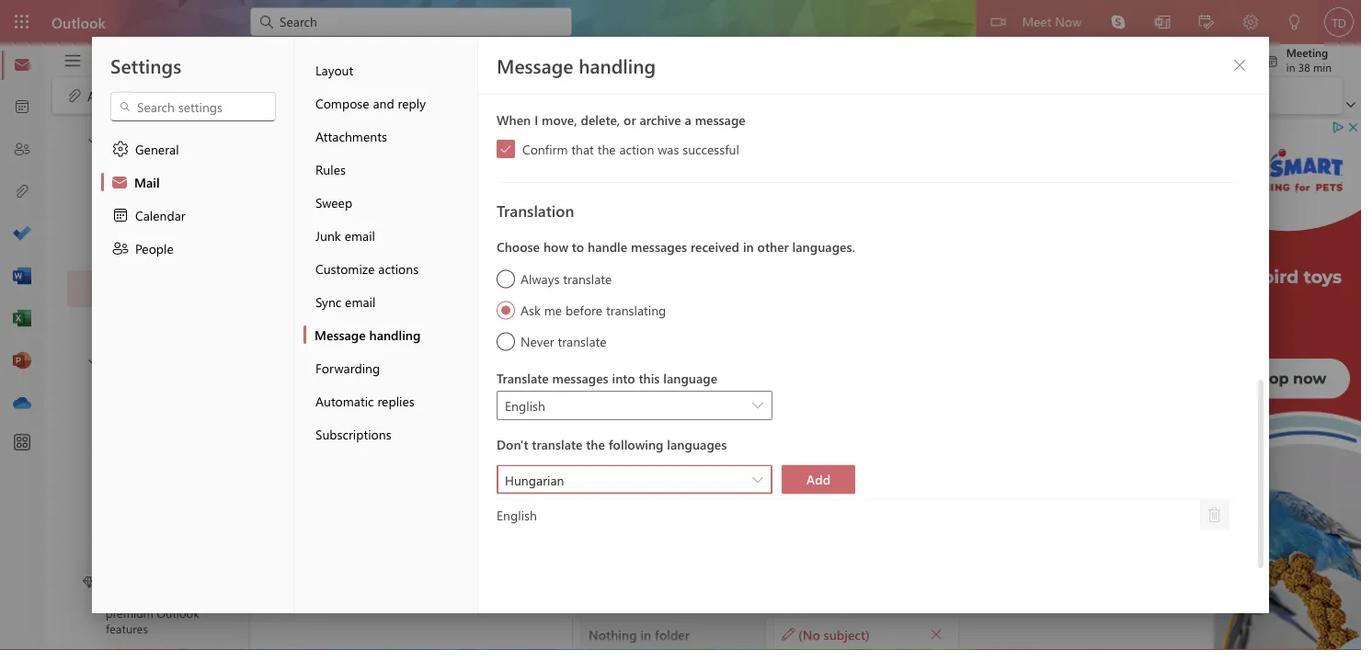Task type: vqa. For each thing, say whether or not it's contained in the screenshot.
THE 'SEARCH SETTINGS' search box
yes



Task type: locate. For each thing, give the bounding box(es) containing it.
view inside popup button
[[452, 192, 479, 209]]

subject)
[[824, 626, 870, 643]]

include group
[[56, 77, 582, 114]]

tab list containing home
[[91, 44, 632, 73]]

2 vertical spatial email
[[345, 293, 376, 310]]

0 vertical spatial  button
[[76, 123, 108, 157]]

confirm
[[522, 140, 568, 157]]

email for sync email
[[345, 293, 376, 310]]

0 horizontal spatial view
[[168, 50, 196, 67]]

1 vertical spatial 
[[752, 474, 763, 485]]

options button
[[559, 44, 631, 73]]

tab list
[[91, 44, 632, 73]]

0 vertical spatial  button
[[743, 391, 772, 420]]


[[752, 400, 763, 411], [752, 474, 763, 485]]

2 mike@example.com from the top
[[324, 168, 422, 183]]

message up include group
[[279, 50, 329, 67]]

message handling inside tab panel
[[497, 52, 656, 78]]

handling down iphone
[[369, 326, 421, 343]]

0 vertical spatial mike@example.com
[[324, 144, 467, 166]]

files image
[[13, 183, 31, 201]]

the for action
[[597, 140, 616, 157]]

the inside translation element
[[586, 436, 605, 453]]

email right junk
[[345, 227, 375, 244]]

 right subject)
[[930, 628, 943, 641]]

messages inside choose how to handle messages received in other languages. option group
[[631, 238, 687, 255]]

looks
[[345, 543, 378, 560]]

0 horizontal spatial -
[[432, 297, 438, 314]]

tab list inside application
[[91, 44, 632, 73]]

0 horizontal spatial 
[[111, 206, 130, 224]]

1 horizontal spatial -
[[469, 297, 474, 314]]

add button
[[782, 465, 855, 494]]

the right 'that'
[[597, 140, 616, 157]]

message up i
[[497, 52, 573, 78]]

- right blue
[[469, 297, 474, 314]]

nothing
[[589, 626, 637, 643]]

 button right powerpoint icon
[[76, 344, 108, 378]]

1  button from the top
[[76, 123, 108, 157]]

the up test
[[586, 436, 605, 453]]

messages down never translate
[[552, 369, 608, 386]]

language
[[663, 369, 717, 386]]

format text
[[420, 50, 485, 67]]

dialog
[[0, 0, 1361, 650]]

sent
[[135, 207, 160, 224]]

1 vertical spatial outlook
[[157, 605, 199, 621]]

 button for don't translate the following languages text box
[[743, 465, 772, 494]]

in
[[1286, 59, 1295, 74], [743, 238, 754, 255], [640, 626, 651, 643]]

outlook inside banner
[[51, 12, 106, 32]]


[[1232, 58, 1247, 73], [930, 628, 943, 641]]

translate for never
[[558, 332, 607, 349]]

people image
[[13, 141, 31, 159]]

messages
[[631, 238, 687, 255], [552, 369, 608, 386]]


[[1264, 54, 1279, 69], [111, 206, 130, 224]]

 right powerpoint icon
[[86, 354, 100, 368]]

view left "profile"
[[452, 192, 479, 209]]

Add a subject text field
[[580, 228, 1052, 257]]

mail image
[[13, 56, 31, 74]]

 for don't translate the following languages text box
[[752, 474, 763, 485]]

1 horizontal spatial handling
[[579, 52, 656, 78]]

1 horizontal spatial 
[[1232, 58, 1247, 73]]

 inside  meeting in 38 min
[[1264, 54, 1279, 69]]

0 vertical spatial 
[[86, 133, 100, 148]]

ask me before translating
[[521, 301, 666, 318]]

pictures
[[373, 87, 418, 104]]

mike@example.com up  send email
[[324, 168, 422, 183]]

 button
[[743, 391, 772, 420], [743, 465, 772, 494]]


[[109, 169, 128, 188]]

translate for don't
[[532, 436, 583, 453]]

message handling tab panel
[[478, 37, 1269, 650]]

1 vertical spatial messages
[[552, 369, 608, 386]]

the
[[597, 140, 616, 157], [586, 436, 605, 453]]

0 horizontal spatial  button
[[923, 621, 949, 647]]


[[464, 239, 482, 257]]

calendar image
[[13, 98, 31, 117]]

in left folder
[[640, 626, 651, 643]]

settings
[[110, 52, 181, 78]]

0 vertical spatial view
[[168, 50, 196, 67]]

 button inside favorites "tree item"
[[76, 123, 108, 157]]

action
[[619, 140, 654, 157]]

outlook up 
[[51, 12, 106, 32]]

never translate
[[521, 332, 607, 349]]

to
[[572, 238, 584, 255]]

0 horizontal spatial outlook
[[51, 12, 106, 32]]

$0.00
[[298, 297, 329, 314]]

1 vertical spatial 
[[930, 628, 943, 641]]

 inbox
[[109, 169, 167, 188]]

automatic
[[315, 392, 374, 409]]

onedrive image
[[13, 395, 31, 413]]

1 vertical spatial the
[[586, 436, 605, 453]]

0 vertical spatial message handling
[[497, 52, 656, 78]]

message button
[[265, 44, 343, 73]]

0 vertical spatial 
[[1264, 54, 1279, 69]]

application
[[0, 0, 1361, 650]]

message inside message handling tab panel
[[497, 52, 573, 78]]

2  from the top
[[752, 474, 763, 485]]

actions
[[378, 260, 419, 277]]

 button right subject)
[[923, 621, 949, 647]]

people
[[135, 240, 174, 257]]

1 vertical spatial translate
[[558, 332, 607, 349]]

message down apple
[[315, 326, 366, 343]]

outlook banner
[[0, 0, 1361, 44]]

1  from the top
[[86, 133, 100, 148]]

messages up to whom it may concern,
[[631, 238, 687, 255]]

1 vertical spatial 
[[111, 206, 130, 224]]

 drafts
[[109, 243, 169, 261]]

1  from the top
[[752, 400, 763, 411]]

 button for translate messages into this language text field at the bottom
[[743, 391, 772, 420]]

1 horizontal spatial in
[[743, 238, 754, 255]]

tree
[[67, 381, 215, 650]]

handling inside 'button'
[[369, 326, 421, 343]]

translating
[[606, 301, 666, 318]]

 left 
[[86, 133, 100, 148]]

1 horizontal spatial messages
[[631, 238, 687, 255]]

monthly
[[570, 297, 617, 314]]

0 horizontal spatial in
[[640, 626, 651, 643]]

1 vertical spatial message handling
[[315, 326, 421, 343]]

ask
[[521, 301, 541, 318]]

 button
[[54, 45, 91, 76]]

1 vertical spatial mike@example.com
[[324, 168, 422, 183]]

1 vertical spatial  button
[[76, 344, 108, 378]]

m button
[[269, 144, 313, 189]]

1 vertical spatial view
[[452, 192, 479, 209]]

2 vertical spatial translate
[[532, 436, 583, 453]]

features
[[106, 620, 148, 636]]


[[109, 206, 128, 224]]

mail
[[134, 173, 160, 190]]

empty
[[381, 543, 417, 560]]

other
[[757, 238, 789, 255]]

1 vertical spatial  button
[[923, 621, 949, 647]]

 tree item
[[67, 234, 215, 270]]

translate down before
[[558, 332, 607, 349]]

email right sync
[[345, 293, 376, 310]]

0 vertical spatial messages
[[631, 238, 687, 255]]

document
[[0, 0, 1361, 650]]

customize actions
[[315, 260, 419, 277]]

in left 38 in the top of the page
[[1286, 59, 1295, 74]]

0 vertical spatial handling
[[579, 52, 656, 78]]

mike@example.com up sweep button
[[324, 144, 467, 166]]

draw
[[514, 50, 544, 67]]

 tree item
[[67, 160, 215, 197]]

0 horizontal spatial message handling
[[315, 326, 421, 343]]

0 vertical spatial 
[[752, 400, 763, 411]]

0 horizontal spatial messages
[[552, 369, 608, 386]]

to whom it may concern,
[[591, 280, 749, 298]]

 button left 
[[76, 123, 108, 157]]

1 vertical spatial in
[[743, 238, 754, 255]]


[[782, 628, 795, 641]]

 button
[[76, 123, 108, 157], [76, 344, 108, 378]]

handle
[[588, 238, 627, 255]]

 left sent
[[111, 206, 130, 224]]

attachments button
[[303, 120, 477, 153]]

- right the 12
[[432, 297, 438, 314]]

in inside option group
[[743, 238, 754, 255]]

0 horizontal spatial 
[[930, 628, 943, 641]]

 inside reading pane main content
[[930, 628, 943, 641]]

handling up when i move, delete, or archive a message
[[579, 52, 656, 78]]

message inside message button
[[279, 50, 329, 67]]

handling inside tab panel
[[579, 52, 656, 78]]

1 vertical spatial email
[[345, 227, 375, 244]]

0 vertical spatial translate
[[563, 270, 612, 287]]

following
[[609, 436, 664, 453]]


[[86, 133, 100, 148], [86, 354, 100, 368]]

1 vertical spatial 
[[86, 354, 100, 368]]


[[1207, 507, 1222, 522]]

 inside settings tab list
[[111, 206, 130, 224]]

outlook
[[51, 12, 106, 32], [157, 605, 199, 621]]

12
[[415, 297, 429, 314]]

text
[[464, 50, 485, 67]]

calendar
[[135, 206, 185, 223]]

1 horizontal spatial view
[[452, 192, 479, 209]]


[[474, 152, 489, 167]]

more apps image
[[13, 434, 31, 452]]

forwarding button
[[303, 351, 477, 384]]

 left  meeting in 38 min
[[1232, 58, 1247, 73]]

1  button from the top
[[743, 391, 772, 420]]

in left the other
[[743, 238, 754, 255]]

email down rules "button"
[[380, 193, 411, 210]]

subscriptions button
[[303, 418, 477, 451]]

0 vertical spatial 
[[1232, 58, 1247, 73]]

1 horizontal spatial  button
[[1225, 51, 1254, 80]]


[[119, 100, 132, 113]]

1 horizontal spatial outlook
[[157, 605, 199, 621]]

home button
[[91, 44, 154, 73]]

 left 38 in the top of the page
[[1264, 54, 1279, 69]]

customize
[[315, 260, 375, 277]]

outlook link
[[51, 0, 106, 44]]

translate right don't
[[532, 436, 583, 453]]

0 vertical spatial  button
[[1225, 51, 1254, 80]]

1 vertical spatial  button
[[743, 465, 772, 494]]

2 - from the left
[[469, 297, 474, 314]]

 inside message handling tab panel
[[1232, 58, 1247, 73]]

0 vertical spatial the
[[597, 140, 616, 157]]

 button
[[467, 146, 496, 170]]

 tree item
[[67, 197, 215, 234]]

1 horizontal spatial 
[[1264, 54, 1279, 69]]

translate messages into this language
[[497, 369, 717, 386]]

0 vertical spatial email
[[380, 193, 411, 210]]

translate for always
[[563, 270, 612, 287]]

message handling inside 'button'
[[315, 326, 421, 343]]

view up search settings search field
[[168, 50, 196, 67]]

email for junk email
[[345, 227, 375, 244]]

 button left  meeting in 38 min
[[1225, 51, 1254, 80]]

premium features image
[[83, 576, 96, 589]]

2 horizontal spatial in
[[1286, 59, 1295, 74]]

premium
[[106, 605, 153, 621]]

rules
[[315, 160, 346, 177]]

1 vertical spatial handling
[[369, 326, 421, 343]]

2 vertical spatial in
[[640, 626, 651, 643]]

0 vertical spatial outlook
[[51, 12, 106, 32]]

 for the bottommost  button
[[930, 628, 943, 641]]

folder
[[655, 626, 690, 643]]

excel image
[[13, 310, 31, 328]]

0 vertical spatial in
[[1286, 59, 1295, 74]]

replies
[[377, 392, 414, 409]]

view for view
[[168, 50, 196, 67]]

translate up monthly
[[563, 270, 612, 287]]

1 horizontal spatial message handling
[[497, 52, 656, 78]]

rules button
[[303, 153, 477, 186]]

outlook right premium
[[157, 605, 199, 621]]

message
[[279, 50, 329, 67], [497, 52, 573, 78], [315, 326, 366, 343]]

2  button from the top
[[743, 465, 772, 494]]

0 horizontal spatial handling
[[369, 326, 421, 343]]



Task type: describe. For each thing, give the bounding box(es) containing it.
over
[[421, 543, 446, 560]]

choose how to handle messages received in other languages. option group
[[497, 234, 1234, 354]]

2  button from the top
[[76, 344, 108, 378]]

translation element
[[497, 234, 1234, 650]]

outlook inside premium outlook features
[[157, 605, 199, 621]]

junk email
[[315, 227, 375, 244]]

i
[[534, 111, 538, 128]]

 (no subject)
[[782, 626, 870, 643]]

inbox
[[135, 170, 167, 187]]

meeting
[[1286, 45, 1328, 59]]

attachments
[[315, 127, 387, 144]]

filter
[[489, 238, 517, 255]]

in inside  meeting in 38 min
[[1286, 59, 1295, 74]]

settings tab list
[[92, 37, 294, 613]]

mike@example.com button
[[324, 144, 467, 168]]

(no
[[798, 626, 820, 643]]

1 - from the left
[[432, 297, 438, 314]]


[[111, 239, 130, 257]]

mike@example.com  mike@example.com
[[324, 144, 489, 183]]

the for following
[[586, 436, 605, 453]]

don't translate the following languages
[[497, 436, 727, 453]]

 meeting in 38 min
[[1264, 45, 1332, 74]]


[[111, 140, 130, 158]]

24
[[553, 297, 567, 314]]

powerpoint image
[[13, 352, 31, 371]]

into
[[612, 369, 635, 386]]

view button
[[155, 44, 209, 73]]

sync email
[[315, 293, 376, 310]]

before
[[566, 301, 602, 318]]

payments)
[[621, 297, 679, 314]]

confirm that the action was successful
[[522, 140, 739, 157]]

(with
[[518, 297, 549, 314]]

compose
[[315, 94, 369, 111]]

Search settings search field
[[132, 97, 257, 116]]

nothing in folder button
[[580, 617, 766, 650]]

message handling button
[[303, 318, 477, 351]]

home
[[105, 50, 140, 67]]

translate
[[497, 369, 549, 386]]

sync
[[315, 293, 341, 310]]

general
[[135, 140, 179, 157]]

ad
[[492, 280, 503, 293]]

min
[[1313, 59, 1332, 74]]

meet now
[[1022, 12, 1081, 29]]

dialog containing settings
[[0, 0, 1361, 650]]

left-rail-appbar navigation
[[4, 44, 40, 425]]

 calendar
[[111, 206, 185, 224]]

 sent items
[[109, 206, 195, 224]]

2  from the top
[[86, 354, 100, 368]]

iphone
[[372, 297, 412, 314]]

message list section
[[250, 122, 679, 649]]

test
[[591, 453, 624, 471]]

looks empty over here.
[[345, 543, 477, 560]]

message inside 'message handling' 'button'
[[315, 326, 366, 343]]

t-mobile
[[298, 278, 349, 295]]

languages
[[667, 436, 727, 453]]

move,
[[542, 111, 577, 128]]

reply
[[398, 94, 426, 111]]

options
[[572, 50, 617, 67]]

Message body, press Alt+F10 to exit text field
[[591, 280, 1180, 536]]

settings heading
[[110, 52, 181, 78]]

layout
[[315, 61, 353, 78]]

message handling heading
[[497, 52, 656, 78]]

 for rightmost  button
[[1232, 58, 1247, 73]]

 for  meeting in 38 min
[[1264, 54, 1279, 69]]

document containing settings
[[0, 0, 1361, 650]]

128gb
[[478, 297, 515, 314]]

send
[[349, 193, 377, 210]]

and
[[373, 94, 394, 111]]

always translate
[[521, 270, 612, 287]]

when
[[497, 111, 531, 128]]

nothing in folder
[[589, 626, 690, 643]]


[[326, 196, 341, 211]]

Translate messages into this language text field
[[505, 391, 743, 420]]

choose how to handle messages received in other languages.
[[497, 238, 855, 255]]

emoji button
[[429, 81, 502, 110]]

was
[[658, 140, 679, 157]]

meet
[[1022, 12, 1051, 29]]

to
[[591, 280, 605, 298]]

mike@example.com image
[[269, 144, 313, 189]]


[[499, 143, 512, 155]]

t-
[[298, 278, 310, 295]]

1 mike@example.com from the top
[[324, 144, 467, 166]]

subscriptions
[[315, 425, 391, 442]]

emoji
[[460, 87, 491, 104]]

english
[[497, 506, 537, 523]]

view for view profile
[[452, 192, 479, 209]]

items
[[164, 207, 195, 224]]

junk
[[315, 227, 341, 244]]

m
[[284, 156, 297, 176]]

automatic replies
[[315, 392, 414, 409]]

word image
[[13, 268, 31, 286]]

 inside favorites "tree item"
[[86, 133, 100, 148]]

application containing settings
[[0, 0, 1361, 650]]

favorites tree
[[67, 116, 215, 344]]

languages.
[[792, 238, 855, 255]]

view profile button
[[419, 189, 527, 214]]

results
[[298, 237, 345, 257]]

to do image
[[13, 225, 31, 244]]

format
[[420, 50, 460, 67]]

email inside  send email
[[380, 193, 411, 210]]

 for  calendar
[[111, 206, 130, 224]]

 for translate messages into this language text field at the bottom
[[752, 400, 763, 411]]

junk email button
[[303, 219, 477, 252]]

customize actions button
[[303, 252, 477, 285]]

favorites tree item
[[67, 123, 215, 160]]

layout button
[[303, 53, 477, 86]]

Don't translate the following languages text field
[[505, 465, 743, 494]]

in inside button
[[640, 626, 651, 643]]

reading pane main content
[[573, 115, 1209, 650]]


[[991, 15, 1006, 29]]

 button
[[1200, 500, 1230, 529]]


[[109, 243, 128, 261]]

never
[[521, 332, 554, 349]]

drafts
[[135, 243, 169, 260]]

compose and reply
[[315, 94, 426, 111]]

when i move, delete, or archive a message
[[497, 111, 746, 128]]

draw button
[[501, 44, 557, 73]]



